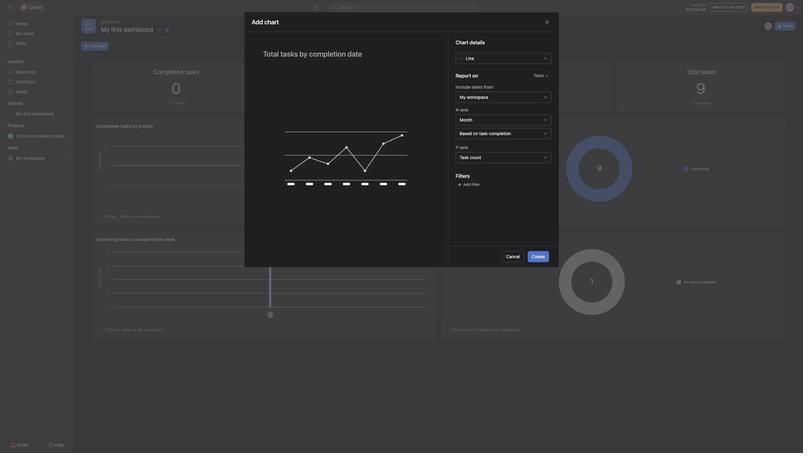 Task type: vqa. For each thing, say whether or not it's contained in the screenshot.
topmost Mark complete checkbox
no



Task type: describe. For each thing, give the bounding box(es) containing it.
my inside dropdown button
[[459, 95, 465, 100]]

1 filter button for completed tasks
[[166, 100, 186, 107]]

in for projects by project status
[[490, 328, 493, 333]]

first dashboard
[[111, 26, 153, 33]]

projects in my workspace
[[474, 328, 520, 333]]

no inside button
[[695, 101, 700, 106]]

y-axis
[[455, 145, 468, 150]]

task count
[[459, 155, 481, 160]]

based on task completion
[[459, 131, 511, 136]]

global element
[[0, 15, 74, 52]]

search
[[339, 5, 353, 10]]

functional
[[29, 133, 49, 139]]

0 horizontal spatial no filters
[[454, 328, 471, 333]]

2 vertical spatial no
[[454, 328, 459, 333]]

project
[[50, 133, 64, 139]]

updates
[[702, 280, 716, 285]]

cross-
[[16, 133, 29, 139]]

include tasks from
[[455, 84, 493, 90]]

add for add billing info
[[754, 5, 761, 10]]

30
[[686, 7, 690, 12]]

hide sidebar image
[[8, 5, 13, 10]]

3
[[104, 328, 106, 333]]

my inside teams element
[[16, 156, 22, 161]]

my
[[730, 5, 735, 10]]

this month
[[503, 124, 524, 129]]

info
[[773, 5, 780, 10]]

tasks in my workspace for by
[[122, 328, 163, 333]]

add chart
[[252, 18, 279, 25]]

search button
[[329, 2, 477, 12]]

axis for y-
[[460, 145, 468, 150]]

based
[[459, 131, 472, 136]]

upcoming for upcoming
[[691, 167, 709, 171]]

add filter button
[[455, 181, 481, 189]]

cancel button
[[502, 252, 524, 263]]

no recent updates
[[684, 280, 716, 285]]

month
[[459, 117, 472, 123]]

0 vertical spatial reporting
[[101, 19, 121, 24]]

portfolios
[[16, 79, 35, 84]]

include
[[455, 84, 470, 90]]

1 horizontal spatial reporting link
[[101, 18, 121, 25]]

starred
[[7, 101, 23, 106]]

completed tasks
[[153, 68, 199, 76]]

add billing info
[[754, 5, 780, 10]]

create
[[532, 254, 545, 260]]

my inside the "starred" element
[[16, 111, 22, 117]]

y-
[[455, 145, 460, 150]]

assignee
[[137, 237, 155, 242]]

my first dashboard link
[[4, 109, 70, 119]]

starred element
[[0, 98, 74, 120]]

tasks inside dropdown button
[[534, 73, 544, 78]]

task
[[479, 131, 487, 136]]

my workspace link
[[4, 154, 70, 163]]

co button
[[764, 22, 773, 31]]

free trial 30 days left
[[686, 3, 706, 12]]

goals
[[16, 89, 27, 94]]

by for projects
[[464, 237, 469, 242]]

in for incomplete tasks by project
[[131, 215, 134, 219]]

insights element
[[0, 56, 74, 98]]

add for add filter
[[463, 182, 470, 187]]

add chart
[[89, 44, 106, 48]]

my first dashboard
[[16, 111, 53, 117]]

1 for overdue tasks
[[522, 101, 524, 106]]

add chart button
[[81, 42, 109, 51]]

incomplete
[[96, 124, 119, 129]]

1 filter button for overdue tasks
[[516, 100, 536, 107]]

month button
[[455, 115, 551, 126]]

portfolios link
[[4, 77, 70, 87]]

free
[[691, 3, 699, 7]]

home
[[16, 21, 28, 26]]

workspace inside teams element
[[23, 156, 45, 161]]

tasks button
[[531, 72, 551, 80]]

projects for projects
[[7, 123, 24, 128]]

in inside button
[[726, 5, 729, 10]]

tasks for incomplete
[[120, 124, 131, 129]]

count
[[470, 155, 481, 160]]

axis for x-
[[460, 107, 468, 113]]

from
[[483, 84, 493, 90]]

search list box
[[329, 2, 477, 12]]

cancel
[[506, 254, 520, 260]]

overdue tasks
[[507, 68, 545, 76]]

goals link
[[4, 87, 70, 97]]

0 horizontal spatial 1 filter
[[104, 215, 116, 219]]

1 for completed tasks
[[173, 101, 174, 106]]

tasks for my
[[23, 31, 34, 36]]

chart details
[[455, 40, 485, 45]]

0 horizontal spatial filter
[[107, 215, 116, 219]]

team
[[7, 145, 18, 150]]

days
[[691, 7, 699, 12]]

9
[[696, 80, 705, 97]]

tasks for include
[[472, 84, 482, 90]]

invite
[[17, 443, 28, 448]]

filters inside button
[[701, 101, 712, 106]]

filter for overdue tasks
[[525, 101, 534, 106]]

x-axis
[[455, 107, 468, 113]]

trial?
[[736, 5, 745, 10]]

inbox
[[16, 41, 27, 46]]



Task type: locate. For each thing, give the bounding box(es) containing it.
my workspace
[[459, 95, 488, 100], [16, 156, 45, 161]]

1 horizontal spatial 0 button
[[521, 80, 530, 97]]

tasks in my workspace for by project
[[119, 215, 160, 219]]

1 horizontal spatial by
[[459, 124, 464, 129]]

trial
[[700, 3, 706, 7]]

Total tasks by completion date text field
[[259, 47, 433, 61]]

0
[[172, 80, 181, 97], [521, 80, 530, 97]]

add inside dropdown button
[[463, 182, 470, 187]]

0 horizontal spatial 0 button
[[172, 80, 181, 97]]

1 horizontal spatial completion
[[489, 131, 511, 136]]

9 button
[[696, 80, 705, 97]]

0 vertical spatial co
[[766, 24, 771, 28]]

plan
[[65, 133, 74, 139]]

tasks
[[23, 31, 34, 36], [472, 84, 482, 90], [120, 124, 131, 129], [118, 237, 129, 242]]

1 vertical spatial no filters
[[454, 328, 471, 333]]

0 down completed tasks in the top left of the page
[[172, 80, 181, 97]]

report on
[[455, 73, 478, 79]]

add left billing
[[754, 5, 761, 10]]

2 vertical spatial projects
[[474, 328, 489, 333]]

reporting inside insights element
[[16, 69, 35, 75]]

add left filter
[[463, 182, 470, 187]]

0 vertical spatial no filters
[[695, 101, 712, 106]]

reporting up portfolios
[[16, 69, 35, 75]]

what's in my trial? button
[[710, 3, 748, 12]]

1 filter for completed tasks
[[173, 101, 185, 106]]

share button
[[775, 22, 796, 31]]

in
[[726, 5, 729, 10], [131, 215, 134, 219], [133, 328, 136, 333], [490, 328, 493, 333]]

by project
[[132, 124, 153, 129]]

completion inside based on task completion dropdown button
[[489, 131, 511, 136]]

1 0 from the left
[[172, 80, 181, 97]]

show options image
[[156, 27, 161, 32]]

upcoming tasks by assignee this week
[[96, 237, 175, 242]]

1 vertical spatial no
[[684, 280, 688, 285]]

cross-functional project plan link
[[4, 131, 74, 141]]

1 axis from the top
[[460, 107, 468, 113]]

add left chart at the top left of page
[[89, 44, 96, 48]]

on
[[473, 131, 478, 136]]

insights
[[7, 59, 24, 64]]

axis
[[460, 107, 468, 113], [460, 145, 468, 150]]

0 vertical spatial upcoming
[[691, 167, 709, 171]]

1 horizontal spatial 1 filter button
[[516, 100, 536, 107]]

2 horizontal spatial filter
[[525, 101, 534, 106]]

recent
[[690, 280, 701, 285]]

tasks by completion status this month
[[446, 124, 524, 129]]

reporting up my first dashboard
[[101, 19, 121, 24]]

upcoming for upcoming tasks by assignee this week
[[96, 237, 117, 242]]

my workspace inside teams element
[[16, 156, 45, 161]]

1 vertical spatial axis
[[460, 145, 468, 150]]

projects button
[[0, 123, 24, 129]]

1 horizontal spatial upcoming
[[691, 167, 709, 171]]

2 horizontal spatial by
[[464, 237, 469, 242]]

add for add chart
[[89, 44, 96, 48]]

0 horizontal spatial my workspace
[[16, 156, 45, 161]]

1 horizontal spatial co
[[766, 24, 771, 28]]

left
[[700, 7, 706, 12]]

1 vertical spatial tasks in my workspace
[[122, 328, 163, 333]]

2 0 button from the left
[[521, 80, 530, 97]]

0 button for overdue tasks
[[521, 80, 530, 97]]

reporting
[[101, 19, 121, 24], [16, 69, 35, 75]]

add filter
[[463, 182, 480, 187]]

insights button
[[0, 59, 24, 65]]

0 horizontal spatial 0
[[172, 80, 181, 97]]

2 1 filter button from the left
[[516, 100, 536, 107]]

remove from starred image
[[165, 27, 170, 32]]

teams element
[[0, 142, 74, 165]]

tasks
[[534, 73, 544, 78], [446, 124, 458, 129], [119, 215, 130, 219], [122, 328, 132, 333]]

tasks left the from
[[472, 84, 482, 90]]

1 horizontal spatial 0
[[521, 80, 530, 97]]

incomplete tasks by project
[[96, 124, 153, 129]]

0 horizontal spatial no
[[454, 328, 459, 333]]

projects element
[[0, 120, 74, 142]]

filter
[[471, 182, 480, 187]]

invite button
[[6, 440, 32, 451]]

cross-functional project plan
[[16, 133, 74, 139]]

add
[[754, 5, 761, 10], [89, 44, 96, 48], [463, 182, 470, 187]]

co inside button
[[766, 24, 771, 28]]

tasks down home
[[23, 31, 34, 36]]

1 horizontal spatial filter
[[175, 101, 185, 106]]

1 vertical spatial my workspace
[[16, 156, 45, 161]]

1 vertical spatial add
[[89, 44, 96, 48]]

0 button for completed tasks
[[172, 80, 181, 97]]

dashboard
[[32, 111, 53, 117]]

team button
[[0, 145, 18, 151]]

co
[[766, 24, 771, 28], [267, 313, 273, 318]]

1 vertical spatial completion
[[489, 131, 511, 136]]

inbox link
[[4, 39, 70, 48]]

2 horizontal spatial 1 filter
[[522, 101, 534, 106]]

add inside button
[[754, 5, 761, 10]]

0 horizontal spatial reporting link
[[4, 67, 70, 77]]

my inside global element
[[16, 31, 22, 36]]

1 vertical spatial projects
[[446, 237, 463, 242]]

1 filter button
[[166, 100, 186, 107], [516, 100, 536, 107]]

task
[[459, 155, 469, 160]]

filter for completed tasks
[[175, 101, 185, 106]]

0 horizontal spatial completion
[[465, 124, 488, 129]]

workspace for incomplete tasks by project
[[141, 215, 160, 219]]

2 vertical spatial add
[[463, 182, 470, 187]]

0 down overdue tasks
[[521, 80, 530, 97]]

my workspace button
[[455, 92, 551, 103]]

0 vertical spatial completion
[[465, 124, 488, 129]]

projects
[[7, 123, 24, 128], [446, 237, 463, 242], [474, 328, 489, 333]]

by down the month
[[459, 124, 464, 129]]

1 filter
[[173, 101, 185, 106], [522, 101, 534, 106], [104, 215, 116, 219]]

2 horizontal spatial 1
[[522, 101, 524, 106]]

1 horizontal spatial no
[[684, 280, 688, 285]]

0 vertical spatial add
[[754, 5, 761, 10]]

close image
[[545, 20, 549, 25]]

create button
[[528, 252, 549, 263]]

2 0 from the left
[[521, 80, 530, 97]]

axis up the month
[[460, 107, 468, 113]]

reporting link up my first dashboard
[[101, 18, 121, 25]]

0 vertical spatial axis
[[460, 107, 468, 113]]

0 vertical spatial tasks in my workspace
[[119, 215, 160, 219]]

home link
[[4, 19, 70, 29]]

task count button
[[455, 152, 551, 163]]

my workspace down team
[[16, 156, 45, 161]]

my
[[101, 26, 110, 33], [16, 31, 22, 36], [459, 95, 465, 100], [16, 111, 22, 117], [16, 156, 22, 161], [135, 215, 140, 219], [137, 328, 143, 333], [494, 328, 500, 333]]

2 horizontal spatial projects
[[474, 328, 489, 333]]

my tasks link
[[4, 29, 70, 39]]

my workspace down "include tasks from"
[[459, 95, 488, 100]]

2 horizontal spatial no
[[695, 101, 700, 106]]

tasks for upcoming
[[118, 237, 129, 242]]

project status
[[470, 237, 498, 242]]

0 button down overdue tasks
[[521, 80, 530, 97]]

what's in my trial?
[[713, 5, 745, 10]]

3 filters
[[104, 328, 118, 333]]

0 horizontal spatial 1
[[104, 215, 106, 219]]

axis up task
[[460, 145, 468, 150]]

no filters inside "no filters" button
[[695, 101, 712, 106]]

by for tasks
[[459, 124, 464, 129]]

2 axis from the top
[[460, 145, 468, 150]]

reporting link up portfolios
[[4, 67, 70, 77]]

0 button down completed tasks in the top left of the page
[[172, 80, 181, 97]]

1 horizontal spatial projects
[[446, 237, 463, 242]]

0 horizontal spatial 1 filter button
[[166, 100, 186, 107]]

by left project status
[[464, 237, 469, 242]]

0 horizontal spatial reporting
[[16, 69, 35, 75]]

in for upcoming tasks by assignee this week
[[133, 328, 136, 333]]

completion up 'on'
[[465, 124, 488, 129]]

this week
[[156, 237, 175, 242]]

by left assignee
[[130, 237, 135, 242]]

1 0 button from the left
[[172, 80, 181, 97]]

0 for completed tasks
[[172, 80, 181, 97]]

add inside button
[[89, 44, 96, 48]]

0 horizontal spatial co
[[267, 313, 273, 318]]

share
[[783, 24, 793, 28]]

0 horizontal spatial upcoming
[[96, 237, 117, 242]]

what's
[[713, 5, 725, 10]]

2 horizontal spatial add
[[754, 5, 761, 10]]

filter
[[175, 101, 185, 106], [525, 101, 534, 106], [107, 215, 116, 219]]

1 1 filter button from the left
[[166, 100, 186, 107]]

tasks in my workspace
[[119, 215, 160, 219], [122, 328, 163, 333]]

no filters button
[[688, 100, 713, 107]]

line
[[466, 56, 474, 61]]

0 for overdue tasks
[[521, 80, 530, 97]]

projects for projects by project status
[[446, 237, 463, 242]]

0 vertical spatial my workspace
[[459, 95, 488, 100]]

total tasks
[[686, 68, 715, 76]]

my tasks
[[16, 31, 34, 36]]

my first dashboard
[[101, 26, 153, 33]]

first
[[23, 111, 31, 117]]

my workspace inside dropdown button
[[459, 95, 488, 100]]

starred button
[[0, 100, 23, 107]]

1 vertical spatial co
[[267, 313, 273, 318]]

tasks inside global element
[[23, 31, 34, 36]]

x-
[[455, 107, 460, 113]]

0 vertical spatial no
[[695, 101, 700, 106]]

1 horizontal spatial 1 filter
[[173, 101, 185, 106]]

completion down status
[[489, 131, 511, 136]]

workspace for projects by project status
[[501, 328, 520, 333]]

workspace
[[467, 95, 488, 100], [23, 156, 45, 161], [141, 215, 160, 219], [144, 328, 163, 333], [501, 328, 520, 333]]

projects for projects in my workspace
[[474, 328, 489, 333]]

chart
[[97, 44, 106, 48]]

workspace inside dropdown button
[[467, 95, 488, 100]]

based on task completion button
[[455, 128, 551, 139]]

0 vertical spatial projects
[[7, 123, 24, 128]]

0 horizontal spatial projects
[[7, 123, 24, 128]]

0 horizontal spatial add
[[89, 44, 96, 48]]

status
[[489, 124, 502, 129]]

0 vertical spatial reporting link
[[101, 18, 121, 25]]

1 horizontal spatial 1
[[173, 101, 174, 106]]

projects inside dropdown button
[[7, 123, 24, 128]]

workspace for upcoming tasks by assignee this week
[[144, 328, 163, 333]]

1 vertical spatial reporting
[[16, 69, 35, 75]]

tasks left the by project
[[120, 124, 131, 129]]

projects by project status
[[446, 237, 498, 242]]

1 vertical spatial upcoming
[[96, 237, 117, 242]]

add billing info button
[[751, 3, 783, 12]]

0 horizontal spatial by
[[130, 237, 135, 242]]

crystal ball image
[[85, 23, 92, 30]]

1 horizontal spatial no filters
[[695, 101, 712, 106]]

1 vertical spatial reporting link
[[4, 67, 70, 77]]

1 horizontal spatial my workspace
[[459, 95, 488, 100]]

1 horizontal spatial reporting
[[101, 19, 121, 24]]

billing
[[762, 5, 772, 10]]

1 horizontal spatial add
[[463, 182, 470, 187]]

tasks left assignee
[[118, 237, 129, 242]]

1 filter for overdue tasks
[[522, 101, 534, 106]]

filters
[[701, 101, 712, 106], [455, 174, 470, 179], [107, 328, 118, 333], [460, 328, 471, 333]]



